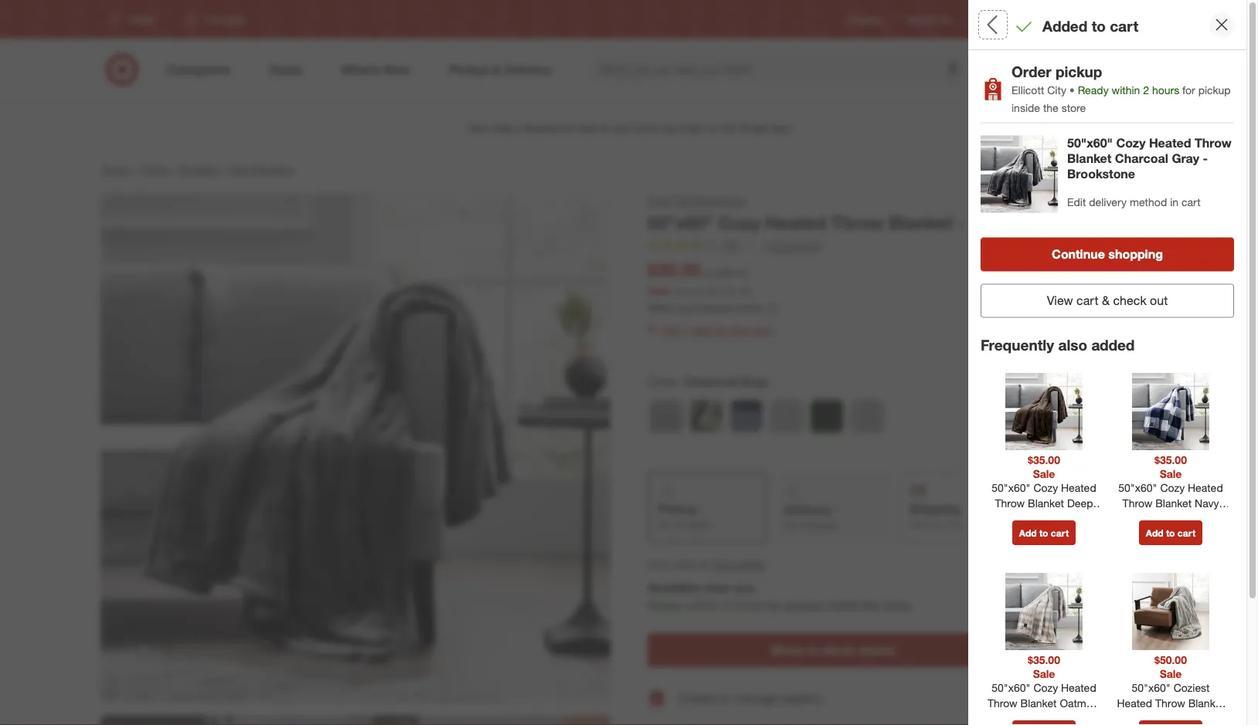 Task type: describe. For each thing, give the bounding box(es) containing it.
color
[[648, 374, 678, 389]]

3
[[993, 185, 999, 199]]

target circle
[[1037, 13, 1089, 25]]

hours inside available near you ready within 2 hours for pickup inside the store
[[733, 599, 764, 614]]

blanket for $50.00 sale 50"x60" coziest heated throw blanket gray vertical lines
[[1189, 697, 1225, 711]]

11pm for city
[[1046, 279, 1074, 292]]

for inside the ready within 2 hours for pickup inside the store
[[1098, 232, 1111, 246]]

1 inside $35.00 reg $35.49 sale save $ 0.49 ( 1 % off )
[[722, 286, 727, 297]]

order
[[1012, 63, 1052, 80]]

home
[[140, 163, 169, 177]]

only for glen burnie
[[1042, 546, 1062, 559]]

in for burnie
[[993, 546, 1002, 559]]

open until 11pm for city
[[993, 279, 1074, 292]]

ready down 8
[[993, 397, 1024, 410]]

at
[[698, 557, 708, 572]]

in- inside more near you show in-stock stores within 50 miles
[[1014, 127, 1027, 140]]

ad
[[939, 13, 951, 25]]

- inside '$35.00 sale 50"x60" cozy heated throw blanket deep brown - brookstone'
[[1030, 513, 1034, 526]]

throw inside shop all brookstone 50"x60" cozy heated throw blanket - brookstone
[[831, 212, 884, 233]]

13
[[993, 679, 1005, 692]]

check stores
[[981, 14, 1095, 35]]

$50.00 sale 50"x60" coziest heated throw blanket gray vertical lines
[[1117, 654, 1225, 726]]

inside inside the ready within 2 hours for pickup inside the store
[[1149, 232, 1178, 246]]

buffalo
[[1137, 513, 1171, 526]]

home link
[[140, 163, 169, 177]]

show inside more near you show in-stock stores within 50 miles
[[984, 127, 1011, 140]]

throw for $35.00 sale 50"x60" cozy heated throw blanket deep brown - brookstone
[[995, 497, 1025, 511]]

ready inside available near you ready within 2 hours for pickup inside the store
[[648, 599, 683, 614]]

left for glen burnie
[[1074, 546, 1089, 559]]

throw for $35.00 sale 50"x60" cozy heated throw blanket navy buffalo plaid - brookstone
[[1123, 497, 1153, 511]]

$35.00 for $35.00 sale 50"x60" cozy heated throw blanket navy buffalo plaid - brookstone
[[1155, 454, 1187, 467]]

to for $35.00 sale 50"x60" cozy heated throw blanket deep brown - brookstone
[[1040, 528, 1049, 539]]

shop
[[648, 194, 673, 208]]

gray inside 50"x60" cozy heated throw blanket charcoal gray - brookstone
[[1172, 151, 1200, 166]]

camel window pane image
[[851, 401, 884, 433]]

cart down up
[[1178, 528, 1196, 539]]

deep
[[1067, 497, 1093, 511]]

heated for $35.00 sale 50"x60" cozy heated throw blanket oatmeal plaid - brookstone
[[1061, 682, 1097, 695]]

edit your location button
[[981, 81, 1082, 98]]

charcoal inside 50"x60" cozy heated throw blanket charcoal gray - brookstone
[[1115, 151, 1169, 166]]

156
[[720, 239, 739, 253]]

or
[[719, 691, 730, 706]]

11pm for burnie
[[1046, 608, 1074, 621]]

ellicott city • ready within 2 hours
[[1012, 83, 1183, 97]]

50"x60" cozy heated throw blanket - brookstone, 1 of 10 image
[[100, 193, 611, 703]]

create or manage registry
[[679, 691, 823, 706]]

ellicott city 3 miles next closest in stock
[[993, 163, 1121, 199]]

- inside shop all brookstone 50"x60" cozy heated throw blanket - brookstone
[[958, 212, 965, 233]]

sign in button
[[1113, 686, 1158, 711]]

•
[[1070, 83, 1075, 97]]

navy
[[1195, 497, 1219, 511]]

pick up here
[[1160, 505, 1215, 516]]

available near you ready within 2 hours for pickup inside the store
[[648, 581, 911, 614]]

in inside button
[[1144, 693, 1151, 704]]

columbia
[[712, 557, 765, 572]]

cart right circle
[[1110, 17, 1139, 35]]

- inside 50"x60" cozy heated throw blanket charcoal gray - brookstone
[[1203, 151, 1208, 166]]

cozy for $35.00 sale 50"x60" cozy heated throw blanket deep brown - brookstone
[[1034, 482, 1058, 495]]

open for burnie
[[993, 608, 1020, 621]]

ellicott for ellicott city • ready within 2 hours
[[1012, 83, 1045, 97]]

not sold at columbia
[[648, 557, 765, 572]]

miles for city
[[1002, 185, 1028, 199]]

stores inside more near you show in-stock stores within 50 miles
[[1056, 127, 1086, 140]]

50"x60" for $50.00 sale 50"x60" coziest heated throw blanket gray vertical lines
[[1132, 682, 1171, 695]]

within inside more near you show in-stock stores within 50 miles
[[1089, 127, 1118, 140]]

add to cart button for plaid
[[1139, 521, 1203, 546]]

manage
[[734, 691, 778, 706]]

What can we help you find? suggestions appear below search field
[[590, 53, 975, 87]]

brookstone down 3
[[970, 212, 1068, 233]]

this
[[732, 323, 749, 337]]

stock inside more near you show in-stock stores within 50 miles
[[1027, 127, 1053, 140]]

search
[[964, 63, 1001, 79]]

- inside $35.00 sale 50"x60" cozy heated throw blanket navy buffalo plaid - brookstone
[[1201, 513, 1205, 526]]

%
[[727, 286, 736, 297]]

add to cart button for -
[[1013, 521, 1076, 546]]

registry
[[782, 691, 823, 706]]

you for available near you
[[734, 581, 755, 596]]

stores for find stores
[[1134, 13, 1161, 25]]

search button
[[964, 53, 1001, 90]]

silver spring 13 miles
[[993, 656, 1082, 692]]

deep brown image
[[650, 401, 683, 433]]

brookstone inside 50"x60" cozy heated throw blanket charcoal gray - brookstone
[[1068, 167, 1136, 182]]

here
[[1196, 505, 1215, 516]]

available
[[648, 581, 701, 596]]

(
[[720, 286, 722, 297]]

not for delivery
[[784, 520, 799, 532]]

$35.00 sale 50"x60" cozy heated throw blanket navy buffalo plaid - brookstone
[[1119, 454, 1223, 542]]

for inside available near you ready within 2 hours for pickup inside the store
[[767, 599, 782, 614]]

hours down also
[[1068, 397, 1095, 410]]

within down glen burnie 11 miles
[[1027, 561, 1056, 575]]

charcoal gray image
[[811, 401, 843, 433]]

store inside the ready within 2 hours for pickup inside the store
[[993, 248, 1018, 261]]

registry link
[[848, 13, 882, 26]]

shop all brookstone 50"x60" cozy heated throw blanket - brookstone
[[648, 194, 1068, 233]]

in stock - only 9 left ready within 2 hours for pickup inside the store for glen burnie
[[993, 546, 1196, 590]]

bed
[[230, 163, 249, 177]]

miles for burnie
[[1008, 514, 1034, 528]]

purchased
[[679, 301, 730, 315]]

shipping get it by thu, dec 7
[[909, 502, 992, 531]]

gray inside the $50.00 sale 50"x60" coziest heated throw blanket gray vertical lines
[[1122, 713, 1145, 726]]

added to cart
[[1043, 17, 1139, 35]]

50"x60" cozy heated throw blanket navy buffalo plaid - brookstone image
[[1132, 374, 1210, 451]]

find stores
[[1114, 13, 1161, 25]]

burnie
[[1029, 492, 1075, 510]]

sale for $35.00 sale 50"x60" cozy heated throw blanket deep brown - brookstone
[[1033, 467, 1055, 481]]

bedding link
[[179, 163, 220, 177]]

laurel 8 miles
[[993, 327, 1037, 363]]

plaid inside $35.00 sale 50"x60" cozy heated throw blanket navy buffalo plaid - brookstone
[[1174, 513, 1198, 526]]

cart right method
[[1182, 195, 1201, 209]]

within inside available near you ready within 2 hours for pickup inside the store
[[686, 599, 719, 614]]

check
[[981, 14, 1035, 35]]

hours inside dialog
[[1152, 83, 1180, 97]]

online
[[733, 301, 762, 315]]

store inside for pickup inside the store
[[1062, 101, 1086, 114]]

location
[[1028, 83, 1066, 96]]

to for $35.00 sale 50"x60" cozy heated throw blanket navy buffalo plaid - brookstone
[[1166, 528, 1175, 539]]

navy buffalo plaid image
[[731, 401, 763, 433]]

sale for $50.00 sale 50"x60" coziest heated throw blanket gray vertical lines
[[1160, 668, 1182, 681]]

open for city
[[993, 279, 1020, 292]]

bed blankets link
[[230, 163, 294, 177]]

50"x60" inside shop all brookstone 50"x60" cozy heated throw blanket - brookstone
[[648, 212, 713, 233]]

blanket for $35.00 sale 50"x60" cozy heated throw blanket navy buffalo plaid - brookstone
[[1156, 497, 1192, 511]]

50"x60" cozy heated throw blanket oatmeal plaid - brookstone image
[[1006, 574, 1083, 651]]

0.49
[[699, 286, 717, 297]]

2 inside available near you ready within 2 hours for pickup inside the store
[[722, 599, 729, 614]]

ready inside dialog
[[1078, 83, 1109, 97]]

7
[[987, 520, 992, 531]]

only for laurel
[[1042, 381, 1062, 395]]

edit for edit delivery method in cart
[[1068, 195, 1086, 209]]

advertisement region
[[88, 110, 1170, 147]]

plaid inside $35.00 sale 50"x60" cozy heated throw blanket oatmeal plaid - brookstone
[[999, 713, 1023, 726]]

50"x60" cozy heated throw blanket deep brown - brookstone image
[[1006, 374, 1083, 451]]

show in-stock stores button
[[648, 634, 1019, 668]]

2 inside the ready within 2 hours for pickup inside the store
[[1059, 232, 1065, 246]]

miles inside laurel 8 miles
[[1002, 350, 1028, 363]]

add for brown
[[1019, 528, 1037, 539]]

frequently
[[981, 337, 1054, 354]]

add to cart for plaid
[[1146, 528, 1196, 539]]

all
[[676, 194, 687, 208]]

stock inside ellicott city 3 miles next closest in stock
[[1098, 187, 1121, 198]]

continue
[[1052, 247, 1105, 262]]

out
[[1150, 293, 1168, 308]]

weekly ad link
[[907, 13, 951, 26]]

weekly ad
[[907, 13, 951, 25]]

the inside available near you ready within 2 hours for pickup inside the store
[[862, 599, 880, 614]]

heated inside shop all brookstone 50"x60" cozy heated throw blanket - brookstone
[[765, 212, 826, 233]]

- inside $35.00 sale 50"x60" cozy heated throw blanket oatmeal plaid - brookstone
[[1026, 713, 1031, 726]]

cozy inside shop all brookstone 50"x60" cozy heated throw blanket - brookstone
[[718, 212, 761, 233]]

$35.49
[[720, 268, 747, 279]]

9 for glen burnie
[[1065, 546, 1071, 559]]

the inside for pickup inside the store
[[1043, 101, 1059, 114]]

stock down "brown"
[[1005, 546, 1032, 559]]

within inside the ready within 2 hours for pickup inside the store
[[1027, 232, 1056, 246]]

blanket inside shop all brookstone 50"x60" cozy heated throw blanket - brookstone
[[889, 212, 953, 233]]

hours inside the ready within 2 hours for pickup inside the store
[[1068, 232, 1095, 246]]

pickup
[[658, 502, 698, 517]]

heated for $35.00 sale 50"x60" cozy heated throw blanket navy buffalo plaid - brookstone
[[1188, 482, 1223, 495]]

view cart & check out
[[1047, 293, 1168, 308]]

cart left &
[[1077, 293, 1099, 308]]

registry
[[848, 13, 882, 25]]

by
[[935, 520, 944, 531]]

more near you show in-stock stores within 50 miles
[[984, 111, 1161, 140]]

store inside available near you ready within 2 hours for pickup inside the store
[[883, 599, 911, 614]]

sign in
[[1123, 693, 1151, 704]]

near for within
[[704, 581, 730, 596]]

spring
[[1036, 656, 1082, 674]]

open until 11pm for burnie
[[993, 608, 1074, 621]]

brookstone right all
[[690, 194, 746, 208]]

pick up here button
[[1153, 498, 1222, 523]]

miles inside more near you show in-stock stores within 50 miles
[[1136, 127, 1161, 140]]

2 down the frequently also added
[[1059, 397, 1065, 410]]

stock inside button
[[823, 643, 855, 658]]

for pickup inside the store
[[1012, 83, 1231, 114]]

order pickup
[[1012, 63, 1103, 80]]

sale for $35.00 sale 50"x60" cozy heated throw blanket oatmeal plaid - brookstone
[[1033, 668, 1055, 681]]

in stock - only 9 left ready within 2 hours for pickup inside the store for laurel
[[993, 381, 1196, 426]]

sold
[[671, 557, 694, 572]]

sale inside $35.00 reg $35.49 sale save $ 0.49 ( 1 % off )
[[648, 284, 670, 298]]

check stores dialog
[[969, 0, 1258, 726]]

blanket for $35.00 sale 50"x60" cozy heated throw blanket oatmeal plaid - brookstone
[[1021, 697, 1057, 711]]

not for pickup
[[658, 520, 673, 531]]

target for target circle
[[1037, 13, 1063, 25]]

until for 8
[[1023, 443, 1043, 457]]

city for ellicott city 3 miles next closest in stock
[[1046, 163, 1074, 181]]

brookstone inside $35.00 sale 50"x60" cozy heated throw blanket oatmeal plaid - brookstone
[[1034, 713, 1089, 726]]

3 / from the left
[[223, 163, 226, 177]]



Task type: vqa. For each thing, say whether or not it's contained in the screenshot.
2nd In from the bottom
yes



Task type: locate. For each thing, give the bounding box(es) containing it.
open until 11pm up view
[[993, 279, 1074, 292]]

9 for laurel
[[1065, 381, 1071, 395]]

ellicott for ellicott city 3 miles next closest in stock
[[993, 163, 1042, 181]]

miles
[[1136, 127, 1161, 140], [1002, 185, 1028, 199], [1002, 350, 1028, 363], [1008, 514, 1034, 528], [1008, 679, 1034, 692]]

0 horizontal spatial available
[[675, 520, 711, 531]]

3 11pm from the top
[[1046, 608, 1074, 621]]

1 horizontal spatial stores
[[1056, 127, 1086, 140]]

dialog containing added to cart
[[969, 0, 1258, 726]]

left for laurel
[[1074, 381, 1089, 395]]

add to cart button down burnie
[[1013, 521, 1076, 546]]

available down the delivery
[[802, 520, 838, 532]]

ready within 2 hours for pickup inside the store
[[993, 232, 1196, 261]]

blanket inside $35.00 sale 50"x60" cozy heated throw blanket oatmeal plaid - brookstone
[[1021, 697, 1057, 711]]

cozy right glen
[[1034, 482, 1058, 495]]

50"x60" inside $35.00 sale 50"x60" cozy heated throw blanket oatmeal plaid - brookstone
[[992, 682, 1031, 695]]

21045
[[1000, 64, 1034, 79]]

in- down edit your location at top
[[1014, 127, 1027, 140]]

blanket inside the $50.00 sale 50"x60" coziest heated throw blanket gray vertical lines
[[1189, 697, 1225, 711]]

0 horizontal spatial stores
[[859, 643, 896, 658]]

within down available
[[686, 599, 719, 614]]

image gallery element
[[100, 193, 611, 726]]

plaid
[[1174, 513, 1198, 526], [999, 713, 1023, 726]]

glen burnie 11 miles
[[993, 492, 1075, 528]]

heated right 50
[[1149, 136, 1192, 151]]

0 vertical spatial show
[[984, 127, 1011, 140]]

50"x60" left 50
[[1068, 136, 1113, 151]]

50"x60" coziest heated throw blanket gray vertical lines - brookstone image
[[1132, 574, 1210, 651]]

available inside delivery not available
[[802, 520, 838, 532]]

edit for edit your location
[[982, 83, 1001, 96]]

left down deep
[[1074, 546, 1089, 559]]

2 vertical spatial open until 11pm
[[993, 608, 1074, 621]]

within left 50
[[1089, 127, 1118, 140]]

50"x60" up buffalo
[[1119, 482, 1158, 495]]

stock down frequently
[[1005, 381, 1032, 395]]

0 vertical spatial gray
[[1172, 151, 1200, 166]]

0 vertical spatial in stock - only 9 left ready within 2 hours for pickup inside the store
[[993, 381, 1196, 426]]

throw for $35.00 sale 50"x60" cozy heated throw blanket oatmeal plaid - brookstone
[[988, 697, 1018, 711]]

0 vertical spatial open
[[993, 279, 1020, 292]]

1 horizontal spatial show
[[984, 127, 1011, 140]]

in right closest
[[1088, 187, 1095, 198]]

1 vertical spatial open until 11pm
[[993, 443, 1074, 457]]

closest
[[1056, 187, 1085, 198]]

gray up the navy buffalo plaid icon
[[741, 374, 768, 389]]

1 in stock - only 9 left ready within 2 hours for pickup inside the store from the top
[[993, 381, 1196, 426]]

left down also
[[1074, 381, 1089, 395]]

1 add to cart from the left
[[1019, 528, 1069, 539]]

heated up navy on the bottom right
[[1188, 482, 1223, 495]]

11pm up "spring"
[[1046, 608, 1074, 621]]

throw inside $35.00 sale 50"x60" cozy heated throw blanket oatmeal plaid - brookstone
[[988, 697, 1018, 711]]

2 vertical spatial 11pm
[[1046, 608, 1074, 621]]

ready down 11
[[993, 561, 1024, 575]]

edit inside dialog
[[1068, 195, 1086, 209]]

add to cart button down pick
[[1139, 521, 1203, 546]]

0 horizontal spatial add
[[1019, 528, 1037, 539]]

2 horizontal spatial to
[[1166, 528, 1175, 539]]

left
[[1074, 381, 1089, 395], [1074, 546, 1089, 559]]

open until 11pm
[[993, 279, 1074, 292], [993, 443, 1074, 457], [993, 608, 1074, 621]]

2 open until 11pm from the top
[[993, 443, 1074, 457]]

stores
[[1134, 13, 1161, 25], [1040, 14, 1095, 35]]

brookstone down oatmeal
[[1034, 713, 1089, 726]]

50"x60" for $35.00 sale 50"x60" cozy heated throw blanket deep brown - brookstone
[[992, 482, 1031, 495]]

in down 11
[[993, 546, 1002, 559]]

city left • at right
[[1048, 83, 1067, 97]]

0 vertical spatial in
[[993, 381, 1002, 395]]

find stores link
[[1114, 13, 1161, 26]]

1 vertical spatial plaid
[[999, 713, 1023, 726]]

miles for spring
[[1008, 679, 1034, 692]]

11pm for 8
[[1046, 443, 1074, 457]]

color charcoal gray
[[648, 374, 768, 389]]

1 vertical spatial charcoal
[[684, 374, 737, 389]]

blankets
[[252, 163, 294, 177]]

2 in stock - only 9 left ready within 2 hours for pickup inside the store from the top
[[993, 546, 1196, 590]]

add to cart down buffalo
[[1146, 528, 1196, 539]]

2 / from the left
[[172, 163, 176, 177]]

0 horizontal spatial near
[[704, 581, 730, 596]]

inside inside for pickup inside the store
[[1012, 101, 1040, 114]]

thu,
[[947, 520, 965, 531]]

method
[[1130, 195, 1167, 209]]

it
[[927, 520, 932, 531]]

heated inside $35.00 sale 50"x60" cozy heated throw blanket navy buffalo plaid - brookstone
[[1188, 482, 1223, 495]]

blanket inside '$35.00 sale 50"x60" cozy heated throw blanket deep brown - brookstone'
[[1028, 497, 1064, 511]]

in right sign
[[1144, 693, 1151, 704]]

$35.00 for $35.00 sale 50"x60" cozy heated throw blanket deep brown - brookstone
[[1028, 454, 1061, 467]]

sale right "silver"
[[1033, 668, 1055, 681]]

1 9 from the top
[[1065, 381, 1071, 395]]

50"x60" inside 50"x60" cozy heated throw blanket charcoal gray - brookstone
[[1068, 136, 1113, 151]]

gray
[[1172, 151, 1200, 166], [741, 374, 768, 389], [1122, 713, 1145, 726]]

add
[[1019, 528, 1037, 539], [1146, 528, 1164, 539]]

ready inside the ready within 2 hours for pickup inside the store
[[993, 232, 1024, 246]]

2 9 from the top
[[1065, 546, 1071, 559]]

2 open from the top
[[993, 443, 1020, 457]]

oatmeal plaid image
[[771, 401, 803, 433]]

in inside ellicott city 3 miles next closest in stock
[[1088, 187, 1095, 198]]

stock right closest
[[1098, 187, 1121, 198]]

1 vertical spatial show
[[771, 643, 804, 658]]

$35.00 inside $35.00 sale 50"x60" cozy heated throw blanket oatmeal plaid - brookstone
[[1028, 654, 1061, 668]]

stock up registry
[[823, 643, 855, 658]]

edit your location
[[982, 83, 1066, 96]]

1 horizontal spatial you
[[1040, 111, 1058, 125]]

cart down burnie
[[1051, 528, 1069, 539]]

$35.00 inside $35.00 reg $35.49 sale save $ 0.49 ( 1 % off )
[[648, 259, 701, 281]]

hours down deep
[[1068, 561, 1095, 575]]

2 left from the top
[[1074, 546, 1089, 559]]

city inside ellicott city 3 miles next closest in stock
[[1046, 163, 1074, 181]]

1 / from the left
[[133, 163, 137, 177]]

charcoal
[[1115, 151, 1169, 166], [684, 374, 737, 389]]

cozy for $35.00 sale 50"x60" cozy heated throw blanket navy buffalo plaid - brookstone
[[1161, 482, 1185, 495]]

2 vertical spatial until
[[1023, 608, 1043, 621]]

2 down columbia button in the right bottom of the page
[[722, 599, 729, 614]]

2 vertical spatial gray
[[1122, 713, 1145, 726]]

0 vertical spatial until
[[1023, 279, 1043, 292]]

continue shopping button
[[981, 238, 1235, 272]]

find
[[1114, 13, 1132, 25]]

ellicott inside ellicott city 3 miles next closest in stock
[[993, 163, 1042, 181]]

heated for $35.00 sale 50"x60" cozy heated throw blanket deep brown - brookstone
[[1061, 482, 1097, 495]]

miles right 3
[[1002, 185, 1028, 199]]

1 right 0.49 at the right of page
[[722, 286, 727, 297]]

1 horizontal spatial 1
[[722, 286, 727, 297]]

hours up continue
[[1068, 232, 1095, 246]]

0 vertical spatial plaid
[[1174, 513, 1198, 526]]

heated inside the $50.00 sale 50"x60" coziest heated throw blanket gray vertical lines
[[1117, 697, 1153, 711]]

open until 11pm up burnie
[[993, 443, 1074, 457]]

until for burnie
[[1023, 608, 1043, 621]]

city inside dialog
[[1048, 83, 1067, 97]]

$35.00 up burnie
[[1028, 454, 1061, 467]]

not inside pickup not available
[[658, 520, 673, 531]]

not left sold
[[648, 557, 668, 572]]

throw inside the $50.00 sale 50"x60" coziest heated throw blanket gray vertical lines
[[1156, 697, 1186, 711]]

3 until from the top
[[1023, 608, 1043, 621]]

1 left from the top
[[1074, 381, 1089, 395]]

cozy down for pickup inside the store
[[1117, 136, 1146, 151]]

show up registry
[[771, 643, 804, 658]]

add down "brown"
[[1019, 528, 1037, 539]]

0 vertical spatial in-
[[1014, 127, 1027, 140]]

show down more
[[984, 127, 1011, 140]]

11pm up view
[[1046, 279, 1074, 292]]

inside inside available near you ready within 2 hours for pickup inside the store
[[826, 599, 859, 614]]

1 in from the top
[[993, 381, 1002, 395]]

within inside dialog
[[1112, 83, 1140, 97]]

to right circle
[[1092, 17, 1106, 35]]

sale for $35.00 sale 50"x60" cozy heated throw blanket navy buffalo plaid - brookstone
[[1160, 467, 1182, 481]]

$35.00 inside $35.00 sale 50"x60" cozy heated throw blanket navy buffalo plaid - brookstone
[[1155, 454, 1187, 467]]

1 open until 11pm from the top
[[993, 279, 1074, 292]]

miles right 8
[[1002, 350, 1028, 363]]

1 vertical spatial ellicott
[[993, 163, 1042, 181]]

near down not sold at columbia
[[704, 581, 730, 596]]

to down glen burnie 11 miles
[[1040, 528, 1049, 539]]

50"x60" cozy heated throw blanket charcoal gray - brookstone
[[1068, 136, 1232, 182]]

2 horizontal spatial gray
[[1172, 151, 1200, 166]]

blanket inside $35.00 sale 50"x60" cozy heated throw blanket navy buffalo plaid - brookstone
[[1156, 497, 1192, 511]]

laurel
[[993, 327, 1037, 345]]

available for delivery
[[802, 520, 838, 532]]

$35.00 sale 50"x60" cozy heated throw blanket deep brown - brookstone
[[992, 454, 1097, 526]]

in inside dialog
[[1170, 195, 1179, 209]]

0 horizontal spatial 1
[[684, 323, 690, 337]]

within
[[1112, 83, 1140, 97], [1089, 127, 1118, 140], [1027, 232, 1056, 246], [1027, 397, 1056, 410], [1027, 561, 1056, 575], [686, 599, 719, 614]]

cozy inside '$35.00 sale 50"x60" cozy heated throw blanket deep brown - brookstone'
[[1034, 482, 1058, 495]]

you inside more near you show in-stock stores within 50 miles
[[1040, 111, 1058, 125]]

for inside for pickup inside the store
[[1183, 83, 1196, 97]]

0 horizontal spatial to
[[1040, 528, 1049, 539]]

1 horizontal spatial add to cart
[[1146, 528, 1196, 539]]

$35.00 down 50"x60" cozy heated throw blanket navy buffalo plaid - brookstone "image"
[[1155, 454, 1187, 467]]

heated up deep
[[1061, 482, 1097, 495]]

sale inside $35.00 sale 50"x60" cozy heated throw blanket oatmeal plaid - brookstone
[[1033, 668, 1055, 681]]

open until 11pm for 8
[[993, 443, 1074, 457]]

2 down glen burnie 11 miles
[[1059, 561, 1065, 575]]

$35.00 inside '$35.00 sale 50"x60" cozy heated throw blanket deep brown - brookstone'
[[1028, 454, 1061, 467]]

redcard
[[976, 13, 1013, 25]]

$50.00
[[1155, 654, 1187, 668]]

until up "silver"
[[1023, 608, 1043, 621]]

target circle link
[[1037, 13, 1089, 26]]

/ left bed
[[223, 163, 226, 177]]

/ right home link
[[172, 163, 176, 177]]

1 horizontal spatial plaid
[[1174, 513, 1198, 526]]

also
[[1059, 337, 1088, 354]]

50"x60" for $35.00 sale 50"x60" cozy heated throw blanket navy buffalo plaid - brookstone
[[1119, 482, 1158, 495]]

0 horizontal spatial add to cart button
[[1013, 521, 1076, 546]]

pickup inside for pickup inside the store
[[1199, 83, 1231, 97]]

heated up oatmeal
[[1061, 682, 1097, 695]]

brookstone inside '$35.00 sale 50"x60" cozy heated throw blanket deep brown - brookstone'
[[1037, 513, 1093, 526]]

0 vertical spatial city
[[1048, 83, 1067, 97]]

8
[[993, 350, 999, 363]]

not inside delivery not available
[[784, 520, 799, 532]]

1 horizontal spatial charcoal
[[1115, 151, 1169, 166]]

2 left the questions
[[764, 239, 770, 253]]

1 horizontal spatial add
[[1146, 528, 1164, 539]]

50"x60"
[[1068, 136, 1113, 151], [648, 212, 713, 233], [992, 482, 1031, 495], [1119, 482, 1158, 495], [992, 682, 1031, 695], [1132, 682, 1171, 695]]

1 vertical spatial near
[[704, 581, 730, 596]]

cozy inside $35.00 sale 50"x60" cozy heated throw blanket oatmeal plaid - brookstone
[[1034, 682, 1058, 695]]

0 horizontal spatial in-
[[807, 643, 823, 658]]

blanket inside 50"x60" cozy heated throw blanket charcoal gray - brookstone
[[1068, 151, 1112, 166]]

throw for $50.00 sale 50"x60" coziest heated throw blanket gray vertical lines
[[1156, 697, 1186, 711]]

50"x60" inside $35.00 sale 50"x60" cozy heated throw blanket navy buffalo plaid - brookstone
[[1119, 482, 1158, 495]]

1 until from the top
[[1023, 279, 1043, 292]]

show inside show in-stock stores button
[[771, 643, 804, 658]]

blanket for $35.00 sale 50"x60" cozy heated throw blanket deep brown - brookstone
[[1028, 497, 1064, 511]]

deal
[[693, 323, 713, 337]]

3 open from the top
[[993, 608, 1020, 621]]

0 horizontal spatial edit
[[982, 83, 1001, 96]]

50"x60" inside the $50.00 sale 50"x60" coziest heated throw blanket gray vertical lines
[[1132, 682, 1171, 695]]

50"x60" down "silver"
[[992, 682, 1031, 695]]

heated inside $35.00 sale 50"x60" cozy heated throw blanket oatmeal plaid - brookstone
[[1061, 682, 1097, 695]]

in right method
[[1170, 195, 1179, 209]]

weekly
[[907, 13, 937, 25]]

2 add to cart button from the left
[[1139, 521, 1203, 546]]

cozy for $35.00 sale 50"x60" cozy heated throw blanket oatmeal plaid - brookstone
[[1034, 682, 1058, 695]]

cozy up pick
[[1161, 482, 1185, 495]]

edit left 'delivery'
[[1068, 195, 1086, 209]]

1 horizontal spatial stores
[[1134, 13, 1161, 25]]

2 stores from the left
[[1040, 14, 1095, 35]]

1 vertical spatial 11pm
[[1046, 443, 1074, 457]]

continue shopping
[[1052, 247, 1163, 262]]

miles right 50
[[1136, 127, 1161, 140]]

1 horizontal spatial /
[[172, 163, 176, 177]]

you for more near you
[[1040, 111, 1058, 125]]

target for target / home / bedding / bed blankets
[[100, 163, 130, 177]]

in down 8
[[993, 381, 1002, 395]]

heated for $50.00 sale 50"x60" coziest heated throw blanket gray vertical lines
[[1117, 697, 1153, 711]]

add to cart button
[[1013, 521, 1076, 546], [1139, 521, 1203, 546]]

1 vertical spatial in
[[993, 546, 1002, 559]]

sale inside the $50.00 sale 50"x60" coziest heated throw blanket gray vertical lines
[[1160, 668, 1182, 681]]

throw inside $35.00 sale 50"x60" cozy heated throw blanket navy buffalo plaid - brookstone
[[1123, 497, 1153, 511]]

0 vertical spatial near
[[1014, 111, 1037, 125]]

50
[[1121, 127, 1133, 140]]

1 vertical spatial open
[[993, 443, 1020, 457]]

0 vertical spatial target
[[1037, 13, 1063, 25]]

throw
[[1195, 136, 1232, 151], [831, 212, 884, 233], [995, 497, 1025, 511], [1123, 497, 1153, 511], [988, 697, 1018, 711], [1156, 697, 1186, 711]]

you down columbia button in the right bottom of the page
[[734, 581, 755, 596]]

hours down columbia button in the right bottom of the page
[[733, 599, 764, 614]]

miles inside glen burnie 11 miles
[[1008, 514, 1034, 528]]

target link
[[100, 163, 130, 177]]

throw inside 50"x60" cozy heated throw blanket charcoal gray - brookstone
[[1195, 136, 1232, 151]]

miles inside silver spring 13 miles
[[1008, 679, 1034, 692]]

ready right • at right
[[1078, 83, 1109, 97]]

silver
[[993, 656, 1032, 674]]

in-
[[1014, 127, 1027, 140], [807, 643, 823, 658]]

view cart & check out link
[[981, 284, 1235, 318]]

sale
[[648, 284, 670, 298], [1033, 467, 1055, 481], [1160, 467, 1182, 481], [1033, 668, 1055, 681], [1160, 668, 1182, 681]]

charcoal up green plaid image
[[684, 374, 737, 389]]

shipping
[[909, 502, 961, 517]]

50"x60" cozy heated throw blanket charcoal gray - brookstone image
[[981, 136, 1058, 213]]

2 add from the left
[[1146, 528, 1164, 539]]

available inside pickup not available
[[675, 520, 711, 531]]

1 only from the top
[[1042, 381, 1062, 395]]

cozy inside $35.00 sale 50"x60" cozy heated throw blanket navy buffalo plaid - brookstone
[[1161, 482, 1185, 495]]

city up closest
[[1046, 163, 1074, 181]]

0 horizontal spatial plaid
[[999, 713, 1023, 726]]

near for in-
[[1014, 111, 1037, 125]]

1 add from the left
[[1019, 528, 1037, 539]]

the inside the ready within 2 hours for pickup inside the store
[[1181, 232, 1196, 246]]

until up laurel
[[1023, 279, 1043, 292]]

1 vertical spatial only
[[1042, 546, 1062, 559]]

delivery
[[1089, 195, 1127, 209]]

miles inside ellicott city 3 miles next closest in stock
[[1002, 185, 1028, 199]]

in
[[1088, 187, 1095, 198], [1170, 195, 1179, 209], [1144, 693, 1151, 704]]

see 1 deal for this item link
[[648, 319, 1158, 341]]

brookstone inside $35.00 sale 50"x60" cozy heated throw blanket navy buffalo plaid - brookstone
[[1143, 528, 1199, 542]]

pickup inside the ready within 2 hours for pickup inside the store
[[1114, 232, 1146, 246]]

$35.00 for $35.00 sale 50"x60" cozy heated throw blanket oatmeal plaid - brookstone
[[1028, 654, 1061, 668]]

not down the delivery
[[784, 520, 799, 532]]

2 vertical spatial open
[[993, 608, 1020, 621]]

open for 8
[[993, 443, 1020, 457]]

delivery
[[784, 503, 832, 518]]

$35.00 reg $35.49 sale save $ 0.49 ( 1 % off )
[[648, 259, 752, 298]]

added
[[1043, 17, 1088, 35]]

0 horizontal spatial charcoal
[[684, 374, 737, 389]]

2 add to cart from the left
[[1146, 528, 1196, 539]]

2 11pm from the top
[[1046, 443, 1074, 457]]

available for pickup
[[675, 520, 711, 531]]

1 vertical spatial stores
[[859, 643, 896, 658]]

within up 50
[[1112, 83, 1140, 97]]

1 add to cart button from the left
[[1013, 521, 1076, 546]]

1 vertical spatial city
[[1046, 163, 1074, 181]]

miles right 11
[[1008, 514, 1034, 528]]

0 horizontal spatial gray
[[741, 374, 768, 389]]

in stock - only 9 left ready within 2 hours for pickup inside the store down deep
[[993, 546, 1196, 590]]

0 vertical spatial 1
[[722, 286, 727, 297]]

1 horizontal spatial in-
[[1014, 127, 1027, 140]]

1 vertical spatial until
[[1023, 443, 1043, 457]]

dec
[[967, 520, 984, 531]]

vertical
[[1148, 713, 1184, 726]]

0 vertical spatial charcoal
[[1115, 151, 1169, 166]]

near inside available near you ready within 2 hours for pickup inside the store
[[704, 581, 730, 596]]

gray up 'edit delivery method in cart'
[[1172, 151, 1200, 166]]

0 vertical spatial you
[[1040, 111, 1058, 125]]

2 questions link
[[757, 237, 822, 255]]

add for buffalo
[[1146, 528, 1164, 539]]

until
[[1023, 279, 1043, 292], [1023, 443, 1043, 457], [1023, 608, 1043, 621]]

heated inside 50"x60" cozy heated throw blanket charcoal gray - brookstone
[[1149, 136, 1192, 151]]

1 open from the top
[[993, 279, 1020, 292]]

pick
[[1160, 505, 1179, 516]]

until for city
[[1023, 279, 1043, 292]]

1 vertical spatial 9
[[1065, 546, 1071, 559]]

open up glen
[[993, 443, 1020, 457]]

0 vertical spatial left
[[1074, 381, 1089, 395]]

0 vertical spatial only
[[1042, 381, 1062, 395]]

sign
[[1123, 693, 1141, 704]]

0 vertical spatial stores
[[1056, 127, 1086, 140]]

charcoal down 50
[[1115, 151, 1169, 166]]

0 horizontal spatial show
[[771, 643, 804, 658]]

you down location
[[1040, 111, 1058, 125]]

2 up continue
[[1059, 232, 1065, 246]]

pickup not available
[[658, 502, 711, 531]]

0 vertical spatial edit
[[982, 83, 1001, 96]]

50"x60" up the vertical
[[1132, 682, 1171, 695]]

sale up burnie
[[1033, 467, 1055, 481]]

3 open until 11pm from the top
[[993, 608, 1074, 621]]

edit delivery method in cart
[[1068, 195, 1201, 209]]

city for ellicott city • ready within 2 hours
[[1048, 83, 1067, 97]]

2 horizontal spatial /
[[223, 163, 226, 177]]

2 in from the top
[[993, 546, 1002, 559]]

0 vertical spatial 11pm
[[1046, 279, 1074, 292]]

0 horizontal spatial /
[[133, 163, 137, 177]]

0 horizontal spatial in
[[1088, 187, 1095, 198]]

stores inside show in-stock stores button
[[859, 643, 896, 658]]

near
[[1014, 111, 1037, 125], [704, 581, 730, 596]]

ellicott
[[1012, 83, 1045, 97], [993, 163, 1042, 181]]

heated up the vertical
[[1117, 697, 1153, 711]]

in- inside show in-stock stores button
[[807, 643, 823, 658]]

questions
[[773, 239, 822, 253]]

1 vertical spatial in-
[[807, 643, 823, 658]]

cozy inside 50"x60" cozy heated throw blanket charcoal gray - brookstone
[[1117, 136, 1146, 151]]

create
[[679, 691, 716, 706]]

stores inside dialog
[[1040, 14, 1095, 35]]

your
[[1004, 83, 1025, 96]]

cozy down "spring"
[[1034, 682, 1058, 695]]

shopping
[[1109, 247, 1163, 262]]

0 vertical spatial ellicott
[[1012, 83, 1045, 97]]

2 inside dialog
[[1143, 83, 1149, 97]]

when
[[648, 301, 676, 315]]

9
[[1065, 381, 1071, 395], [1065, 546, 1071, 559]]

$35.00 for $35.00 reg $35.49 sale save $ 0.49 ( 1 % off )
[[648, 259, 701, 281]]

1 horizontal spatial add to cart button
[[1139, 521, 1203, 546]]

edit inside edit your location "button"
[[982, 83, 1001, 96]]

pickup inside available near you ready within 2 hours for pickup inside the store
[[786, 599, 823, 614]]

0 horizontal spatial add to cart
[[1019, 528, 1069, 539]]

redcard link
[[976, 13, 1013, 26]]

1 horizontal spatial available
[[802, 520, 838, 532]]

near right more
[[1014, 111, 1037, 125]]

dialog
[[969, 0, 1258, 726]]

2 until from the top
[[1023, 443, 1043, 457]]

available down the pickup on the bottom
[[675, 520, 711, 531]]

1 vertical spatial left
[[1074, 546, 1089, 559]]

1 vertical spatial 1
[[684, 323, 690, 337]]

1 vertical spatial you
[[734, 581, 755, 596]]

stores
[[1056, 127, 1086, 140], [859, 643, 896, 658]]

1 horizontal spatial gray
[[1122, 713, 1145, 726]]

heated inside '$35.00 sale 50"x60" cozy heated throw blanket deep brown - brookstone'
[[1061, 482, 1097, 495]]

until up burnie
[[1023, 443, 1043, 457]]

2 questions
[[764, 239, 822, 253]]

2 only from the top
[[1042, 546, 1062, 559]]

brookstone up 'delivery'
[[1068, 167, 1136, 182]]

gray down sign in button
[[1122, 713, 1145, 726]]

0 horizontal spatial you
[[734, 581, 755, 596]]

11
[[993, 514, 1005, 528]]

columbia button
[[712, 556, 765, 574]]

1 horizontal spatial target
[[1037, 13, 1063, 25]]

hours up 50"x60" cozy heated throw blanket charcoal gray - brookstone in the right of the page
[[1152, 83, 1180, 97]]

add down buffalo
[[1146, 528, 1164, 539]]

add to cart down glen burnie 11 miles
[[1019, 528, 1069, 539]]

within down the frequently also added
[[1027, 397, 1056, 410]]

1 vertical spatial in stock - only 9 left ready within 2 hours for pickup inside the store
[[993, 546, 1196, 590]]

0 vertical spatial 9
[[1065, 381, 1071, 395]]

2 horizontal spatial in
[[1170, 195, 1179, 209]]

1 vertical spatial edit
[[1068, 195, 1086, 209]]

1 vertical spatial target
[[100, 163, 130, 177]]

sale inside $35.00 sale 50"x60" cozy heated throw blanket navy buffalo plaid - brookstone
[[1160, 467, 1182, 481]]

0 horizontal spatial stores
[[1040, 14, 1095, 35]]

green plaid image
[[690, 401, 723, 433]]

brown
[[996, 513, 1027, 526]]

more
[[984, 111, 1011, 125]]

0 vertical spatial open until 11pm
[[993, 279, 1074, 292]]

50"x60" down all
[[648, 212, 713, 233]]

1 horizontal spatial edit
[[1068, 195, 1086, 209]]

cozy up 156
[[718, 212, 761, 233]]

1 stores from the left
[[1134, 13, 1161, 25]]

sale inside '$35.00 sale 50"x60" cozy heated throw blanket deep brown - brookstone'
[[1033, 467, 1055, 481]]

for
[[1183, 83, 1196, 97], [1098, 232, 1111, 246], [716, 323, 729, 337], [1098, 397, 1111, 410], [1098, 561, 1111, 575], [767, 599, 782, 614]]

delivery not available
[[784, 503, 838, 532]]

1 vertical spatial gray
[[741, 374, 768, 389]]

/
[[133, 163, 137, 177], [172, 163, 176, 177], [223, 163, 226, 177]]

1 11pm from the top
[[1046, 279, 1074, 292]]

$
[[695, 286, 699, 297]]

add to cart for -
[[1019, 528, 1069, 539]]

target left circle
[[1037, 13, 1063, 25]]

in for 8
[[993, 381, 1002, 395]]

to down buffalo
[[1166, 528, 1175, 539]]

brookstone down deep
[[1037, 513, 1093, 526]]

9 down deep
[[1065, 546, 1071, 559]]

1 horizontal spatial near
[[1014, 111, 1037, 125]]

heated up the questions
[[765, 212, 826, 233]]

1 horizontal spatial in
[[1144, 693, 1151, 704]]

50"x60" for $35.00 sale 50"x60" cozy heated throw blanket oatmeal plaid - brookstone
[[992, 682, 1031, 695]]

you inside available near you ready within 2 hours for pickup inside the store
[[734, 581, 755, 596]]

)
[[750, 286, 752, 297]]

1 horizontal spatial to
[[1092, 17, 1106, 35]]

stores for check stores
[[1040, 14, 1095, 35]]

not down the pickup on the bottom
[[658, 520, 673, 531]]

0 horizontal spatial target
[[100, 163, 130, 177]]

ellicott down order
[[1012, 83, 1045, 97]]



